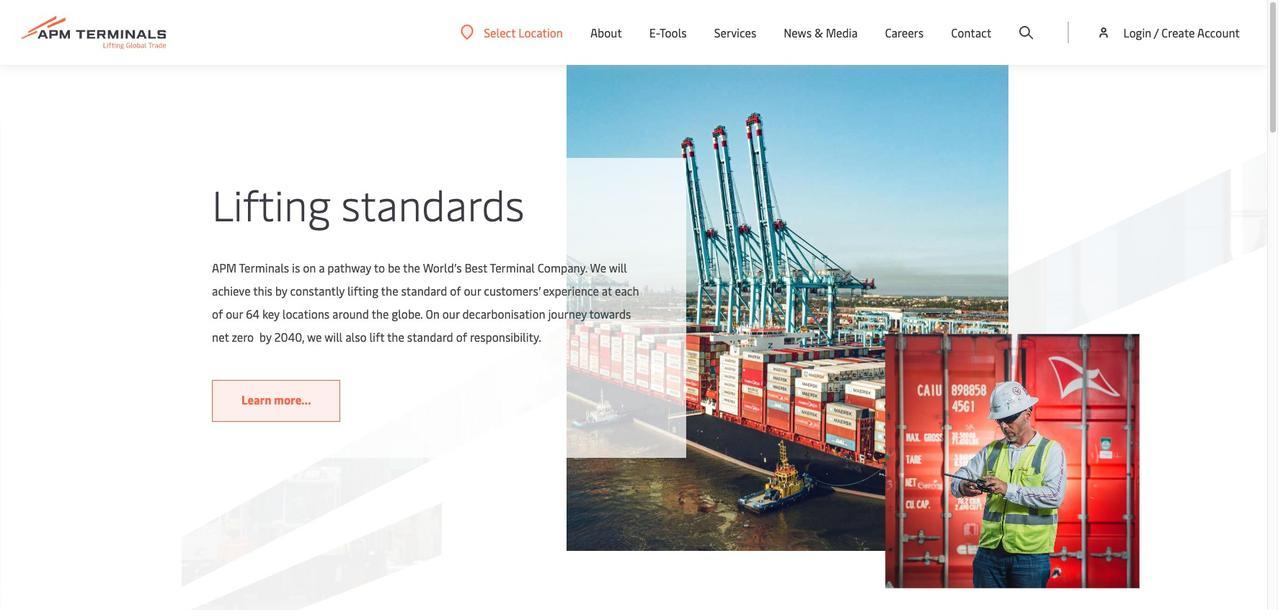 Task type: vqa. For each thing, say whether or not it's contained in the screenshot.
responsibility.
yes



Task type: locate. For each thing, give the bounding box(es) containing it.
lifting
[[347, 283, 378, 299]]

our
[[464, 283, 481, 299], [226, 306, 243, 322], [442, 306, 460, 322]]

news
[[784, 25, 812, 40]]

select location button
[[461, 24, 563, 40]]

e-tools
[[650, 25, 687, 40]]

login
[[1124, 25, 1152, 40]]

responsibility.
[[470, 329, 541, 345]]

of up net on the bottom left
[[212, 306, 223, 322]]

of
[[450, 283, 461, 299], [212, 306, 223, 322], [456, 329, 467, 345]]

1 horizontal spatial by
[[275, 283, 287, 299]]

of down world's
[[450, 283, 461, 299]]

0 horizontal spatial by
[[259, 329, 271, 345]]

0 vertical spatial of
[[450, 283, 461, 299]]

select
[[484, 24, 516, 40]]

the right the lift
[[387, 329, 404, 345]]

by down key in the bottom of the page
[[259, 329, 271, 345]]

careers
[[886, 25, 924, 40]]

lift
[[369, 329, 384, 345]]

will
[[609, 260, 627, 275], [324, 329, 343, 345]]

pathway
[[327, 260, 371, 275]]

1 vertical spatial will
[[324, 329, 343, 345]]

best
[[465, 260, 487, 275]]

our right on
[[442, 306, 460, 322]]

our down the best
[[464, 283, 481, 299]]

learn more... link
[[212, 380, 341, 422]]

1 horizontal spatial our
[[442, 306, 460, 322]]

location
[[519, 24, 563, 40]]

standard
[[401, 283, 447, 299], [407, 329, 453, 345]]

1 horizontal spatial will
[[609, 260, 627, 275]]

login / create account
[[1124, 25, 1241, 40]]

to
[[374, 260, 385, 275]]

0 horizontal spatial will
[[324, 329, 343, 345]]

&
[[815, 25, 824, 40]]

standards
[[341, 175, 525, 232]]

by right this
[[275, 283, 287, 299]]

journey
[[548, 306, 587, 322]]

company.
[[538, 260, 588, 275]]

apm
[[212, 260, 236, 275]]

2 horizontal spatial our
[[464, 283, 481, 299]]

tools
[[660, 25, 687, 40]]

contact
[[952, 25, 992, 40]]

standard up on
[[401, 283, 447, 299]]

1 vertical spatial by
[[259, 329, 271, 345]]

more...
[[274, 392, 311, 407]]

around
[[332, 306, 369, 322]]

careers button
[[886, 0, 924, 65]]

standard down on
[[407, 329, 453, 345]]

experience
[[543, 283, 599, 299]]

by
[[275, 283, 287, 299], [259, 329, 271, 345]]

locations
[[282, 306, 329, 322]]

on
[[426, 306, 440, 322]]

2 vertical spatial of
[[456, 329, 467, 345]]

the
[[403, 260, 420, 275], [381, 283, 398, 299], [372, 306, 389, 322], [387, 329, 404, 345]]

our left 64
[[226, 306, 243, 322]]

learn
[[241, 392, 271, 407]]

at
[[602, 283, 612, 299]]

decarbonisation
[[462, 306, 545, 322]]

terminals
[[239, 260, 289, 275]]

services
[[715, 25, 757, 40]]

be
[[388, 260, 400, 275]]

0 horizontal spatial our
[[226, 306, 243, 322]]

login / create account link
[[1097, 0, 1241, 65]]

of left responsibility.
[[456, 329, 467, 345]]

towards
[[589, 306, 631, 322]]

account
[[1198, 25, 1241, 40]]

world's
[[423, 260, 462, 275]]

each
[[615, 283, 639, 299]]



Task type: describe. For each thing, give the bounding box(es) containing it.
net
[[212, 329, 229, 345]]

0 vertical spatial standard
[[401, 283, 447, 299]]

on
[[303, 260, 316, 275]]

is
[[292, 260, 300, 275]]

about button
[[591, 0, 622, 65]]

/
[[1155, 25, 1159, 40]]

the down be
[[381, 283, 398, 299]]

contact button
[[952, 0, 992, 65]]

lifting standards
[[212, 175, 525, 232]]

the right be
[[403, 260, 420, 275]]

we
[[307, 329, 322, 345]]

e-
[[650, 25, 660, 40]]

news & media button
[[784, 0, 858, 65]]

learn more...
[[241, 392, 311, 407]]

this
[[253, 283, 272, 299]]

customers'
[[484, 283, 540, 299]]

terminal
[[490, 260, 535, 275]]

key
[[262, 306, 279, 322]]

apm terminals employee image
[[886, 334, 1140, 588]]

apm terminals is on a pathway to be the world's best terminal company. we will achieve this by constantly lifting the standard of our customers' experience at each of our 64 key locations around the globe. on our decarbonisation journey towards net zero  by 2040, we will also lift the standard of responsibility.
[[212, 260, 639, 345]]

news & media
[[784, 25, 858, 40]]

0 vertical spatial will
[[609, 260, 627, 275]]

also
[[345, 329, 367, 345]]

a
[[319, 260, 325, 275]]

select location
[[484, 24, 563, 40]]

achieve
[[212, 283, 250, 299]]

the up the lift
[[372, 306, 389, 322]]

e-tools button
[[650, 0, 687, 65]]

2040,
[[274, 329, 304, 345]]

create
[[1162, 25, 1196, 40]]

64
[[246, 306, 259, 322]]

0 vertical spatial by
[[275, 283, 287, 299]]

globe.
[[392, 306, 423, 322]]

we
[[590, 260, 606, 275]]

1 vertical spatial standard
[[407, 329, 453, 345]]

lifting
[[212, 175, 331, 232]]

1 vertical spatial of
[[212, 306, 223, 322]]

about
[[591, 25, 622, 40]]

media
[[826, 25, 858, 40]]

constantly
[[290, 283, 345, 299]]

services button
[[715, 0, 757, 65]]



